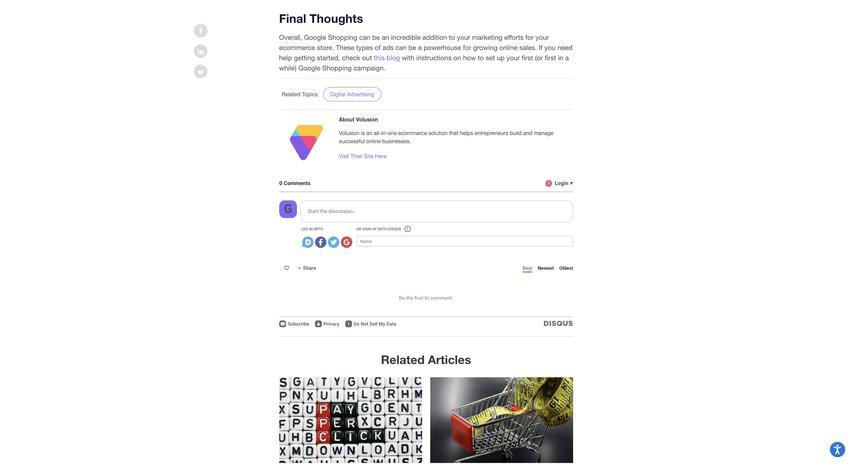 Task type: describe. For each thing, give the bounding box(es) containing it.
started,
[[317, 54, 340, 61]]

a inside overall, google shopping can be an incredible addition to your marketing efforts for your ecommerce store. these types of ads can be a powerhouse for growing online sales. if you need help getting started, check out
[[418, 43, 422, 51]]

types
[[356, 43, 373, 51]]

powerhouse
[[424, 43, 461, 51]]

out
[[362, 54, 372, 61]]

up
[[497, 54, 505, 61]]

here
[[375, 153, 387, 159]]

addition
[[423, 33, 447, 41]]

blog
[[387, 54, 400, 61]]

(or
[[535, 54, 543, 61]]

entrepreneurs
[[475, 130, 509, 136]]

online inside volusion is an all-in-one ecommerce solution that helps entrepreneurs build and manage successful online businesses.
[[366, 138, 381, 144]]

site
[[364, 153, 374, 159]]

this blog link
[[374, 54, 400, 61]]

about volusion
[[339, 116, 378, 122]]

about
[[339, 116, 355, 122]]

1 horizontal spatial be
[[409, 43, 416, 51]]

marketing
[[472, 33, 503, 41]]

efforts
[[505, 33, 524, 41]]

facebook image
[[199, 28, 203, 35]]

volusion inside volusion is an all-in-one ecommerce solution that helps entrepreneurs build and manage successful online businesses.
[[339, 130, 360, 136]]

successful
[[339, 138, 365, 144]]

in-
[[381, 130, 388, 136]]

to inside overall, google shopping can be an incredible addition to your marketing efforts for your ecommerce store. these types of ads can be a powerhouse for growing online sales. if you need help getting started, check out
[[449, 33, 455, 41]]

thoughts
[[310, 11, 363, 26]]

digital
[[330, 91, 346, 97]]

all-
[[374, 130, 381, 136]]

with
[[402, 54, 415, 61]]

set
[[486, 54, 495, 61]]

0 horizontal spatial for
[[463, 43, 471, 51]]

businesses.
[[382, 138, 411, 144]]

visit
[[339, 153, 349, 159]]

is
[[361, 130, 365, 136]]

this blog
[[374, 54, 400, 61]]

google inside overall, google shopping can be an incredible addition to your marketing efforts for your ecommerce store. these types of ads can be a powerhouse for growing online sales. if you need help getting started, check out
[[304, 33, 326, 41]]

growing
[[473, 43, 498, 51]]

build
[[510, 130, 522, 136]]

0 horizontal spatial your
[[457, 33, 470, 41]]

shopping inside "with instructions on how to set up your first (or first in a while) google shopping campaign."
[[322, 64, 352, 72]]

while)
[[279, 64, 297, 72]]

an inside volusion is an all-in-one ecommerce solution that helps entrepreneurs build and manage successful online businesses.
[[367, 130, 373, 136]]

getting
[[294, 54, 315, 61]]

to inside "with instructions on how to set up your first (or first in a while) google shopping campaign."
[[478, 54, 484, 61]]

articles
[[428, 352, 471, 367]]

1 horizontal spatial for
[[526, 33, 534, 41]]

campaign.
[[354, 64, 386, 72]]

an inside overall, google shopping can be an incredible addition to your marketing efforts for your ecommerce store. these types of ads can be a powerhouse for growing online sales. if you need help getting started, check out
[[382, 33, 389, 41]]

2 horizontal spatial your
[[536, 33, 549, 41]]

incredible
[[391, 33, 421, 41]]

online inside overall, google shopping can be an incredible addition to your marketing efforts for your ecommerce store. these types of ads can be a powerhouse for growing online sales. if you need help getting started, check out
[[500, 43, 518, 51]]

digital advertising
[[330, 91, 374, 97]]

of
[[375, 43, 381, 51]]



Task type: vqa. For each thing, say whether or not it's contained in the screenshot.
the rightmost for
yes



Task type: locate. For each thing, give the bounding box(es) containing it.
ecommerce down overall,
[[279, 43, 315, 51]]

0 horizontal spatial online
[[366, 138, 381, 144]]

your up the if
[[536, 33, 549, 41]]

first left in
[[545, 54, 556, 61]]

helps
[[460, 130, 473, 136]]

check
[[342, 54, 360, 61]]

0 horizontal spatial an
[[367, 130, 373, 136]]

in
[[558, 54, 564, 61]]

first
[[522, 54, 533, 61], [545, 54, 556, 61]]

instructions
[[417, 54, 452, 61]]

be
[[372, 33, 380, 41], [409, 43, 416, 51]]

1 vertical spatial an
[[367, 130, 373, 136]]

an up ads
[[382, 33, 389, 41]]

your right up
[[507, 54, 520, 61]]

for up how
[[463, 43, 471, 51]]

for
[[526, 33, 534, 41], [463, 43, 471, 51]]

1 vertical spatial can
[[396, 43, 407, 51]]

and
[[523, 130, 533, 136]]

0 vertical spatial online
[[500, 43, 518, 51]]

0 horizontal spatial ecommerce
[[279, 43, 315, 51]]

google down getting
[[298, 64, 321, 72]]

0 vertical spatial related
[[282, 91, 301, 97]]

final
[[279, 11, 306, 26]]

volusion up is
[[356, 116, 378, 122]]

can
[[359, 33, 370, 41], [396, 43, 407, 51]]

1 vertical spatial shopping
[[322, 64, 352, 72]]

volusion is an all-in-one ecommerce solution that helps entrepreneurs build and manage successful online businesses.
[[339, 130, 554, 144]]

linkedin image
[[198, 48, 204, 55]]

first down sales. at the right top
[[522, 54, 533, 61]]

0 horizontal spatial related
[[282, 91, 301, 97]]

a inside "with instructions on how to set up your first (or first in a while) google shopping campaign."
[[566, 54, 569, 61]]

visit their site here
[[339, 153, 387, 159]]

ecommerce inside overall, google shopping can be an incredible addition to your marketing efforts for your ecommerce store. these types of ads can be a powerhouse for growing online sales. if you need help getting started, check out
[[279, 43, 315, 51]]

their
[[351, 153, 363, 159]]

google up store.
[[304, 33, 326, 41]]

volusion up successful
[[339, 130, 360, 136]]

if
[[539, 43, 543, 51]]

online down efforts
[[500, 43, 518, 51]]

your inside "with instructions on how to set up your first (or first in a while) google shopping campaign."
[[507, 54, 520, 61]]

1 vertical spatial online
[[366, 138, 381, 144]]

1 vertical spatial a
[[566, 54, 569, 61]]

1 vertical spatial related
[[381, 352, 425, 367]]

how
[[463, 54, 476, 61]]

1 vertical spatial ecommerce
[[398, 130, 427, 136]]

1 horizontal spatial an
[[382, 33, 389, 41]]

0 vertical spatial be
[[372, 33, 380, 41]]

0 vertical spatial for
[[526, 33, 534, 41]]

1 horizontal spatial to
[[478, 54, 484, 61]]

topics
[[302, 91, 318, 97]]

store.
[[317, 43, 334, 51]]

1 first from the left
[[522, 54, 533, 61]]

ads
[[383, 43, 394, 51]]

an
[[382, 33, 389, 41], [367, 130, 373, 136]]

your up how
[[457, 33, 470, 41]]

twitter image
[[198, 69, 204, 76]]

an right is
[[367, 130, 373, 136]]

to left set
[[478, 54, 484, 61]]

sales.
[[520, 43, 537, 51]]

1 vertical spatial be
[[409, 43, 416, 51]]

0 horizontal spatial can
[[359, 33, 370, 41]]

with instructions on how to set up your first (or first in a while) google shopping campaign.
[[279, 54, 569, 72]]

manage
[[534, 130, 554, 136]]

overall,
[[279, 33, 302, 41]]

a up "with instructions on how to set up your first (or first in a while) google shopping campaign." in the top of the page
[[418, 43, 422, 51]]

0 vertical spatial to
[[449, 33, 455, 41]]

open accessibe: accessibility options, statement and help image
[[834, 445, 842, 455]]

0 vertical spatial ecommerce
[[279, 43, 315, 51]]

shopping inside overall, google shopping can be an incredible addition to your marketing efforts for your ecommerce store. these types of ads can be a powerhouse for growing online sales. if you need help getting started, check out
[[328, 33, 358, 41]]

0 vertical spatial shopping
[[328, 33, 358, 41]]

on
[[454, 54, 461, 61]]

to up powerhouse
[[449, 33, 455, 41]]

final thoughts
[[279, 11, 363, 26]]

related topics
[[282, 91, 318, 97]]

to
[[449, 33, 455, 41], [478, 54, 484, 61]]

1 vertical spatial for
[[463, 43, 471, 51]]

1 vertical spatial google
[[298, 64, 321, 72]]

1 horizontal spatial online
[[500, 43, 518, 51]]

google
[[304, 33, 326, 41], [298, 64, 321, 72]]

a right in
[[566, 54, 569, 61]]

shopping down the started,
[[322, 64, 352, 72]]

0 horizontal spatial a
[[418, 43, 422, 51]]

google inside "with instructions on how to set up your first (or first in a while) google shopping campaign."
[[298, 64, 321, 72]]

0 vertical spatial a
[[418, 43, 422, 51]]

related for related topics
[[282, 91, 301, 97]]

for up sales. at the right top
[[526, 33, 534, 41]]

visit their site here link
[[339, 152, 387, 160]]

0 horizontal spatial to
[[449, 33, 455, 41]]

digital advertising link
[[323, 87, 382, 101]]

can up types
[[359, 33, 370, 41]]

0 vertical spatial volusion
[[356, 116, 378, 122]]

0 horizontal spatial first
[[522, 54, 533, 61]]

be up of
[[372, 33, 380, 41]]

advertising
[[347, 91, 374, 97]]

ecommerce inside volusion is an all-in-one ecommerce solution that helps entrepreneurs build and manage successful online businesses.
[[398, 130, 427, 136]]

online down the 'all-'
[[366, 138, 381, 144]]

0 vertical spatial can
[[359, 33, 370, 41]]

your
[[457, 33, 470, 41], [536, 33, 549, 41], [507, 54, 520, 61]]

related
[[282, 91, 301, 97], [381, 352, 425, 367]]

1 horizontal spatial a
[[566, 54, 569, 61]]

this
[[374, 54, 385, 61]]

overall, google shopping can be an incredible addition to your marketing efforts for your ecommerce store. these types of ads can be a powerhouse for growing online sales. if you need help getting started, check out
[[279, 33, 573, 61]]

a
[[418, 43, 422, 51], [566, 54, 569, 61]]

be up 'with'
[[409, 43, 416, 51]]

that
[[449, 130, 459, 136]]

one
[[388, 130, 397, 136]]

0 vertical spatial google
[[304, 33, 326, 41]]

ecommerce
[[279, 43, 315, 51], [398, 130, 427, 136]]

volusion
[[356, 116, 378, 122], [339, 130, 360, 136]]

online
[[500, 43, 518, 51], [366, 138, 381, 144]]

2 first from the left
[[545, 54, 556, 61]]

related for related articles
[[381, 352, 425, 367]]

ecommerce up businesses.
[[398, 130, 427, 136]]

1 vertical spatial to
[[478, 54, 484, 61]]

1 horizontal spatial related
[[381, 352, 425, 367]]

these
[[336, 43, 354, 51]]

help
[[279, 54, 292, 61]]

1 horizontal spatial ecommerce
[[398, 130, 427, 136]]

shopping up these
[[328, 33, 358, 41]]

0 horizontal spatial be
[[372, 33, 380, 41]]

1 horizontal spatial can
[[396, 43, 407, 51]]

related articles
[[381, 352, 471, 367]]

need
[[558, 43, 573, 51]]

1 horizontal spatial your
[[507, 54, 520, 61]]

you
[[545, 43, 556, 51]]

solution
[[429, 130, 448, 136]]

can down the incredible
[[396, 43, 407, 51]]

1 horizontal spatial first
[[545, 54, 556, 61]]

shopping
[[328, 33, 358, 41], [322, 64, 352, 72]]

0 vertical spatial an
[[382, 33, 389, 41]]

1 vertical spatial volusion
[[339, 130, 360, 136]]



